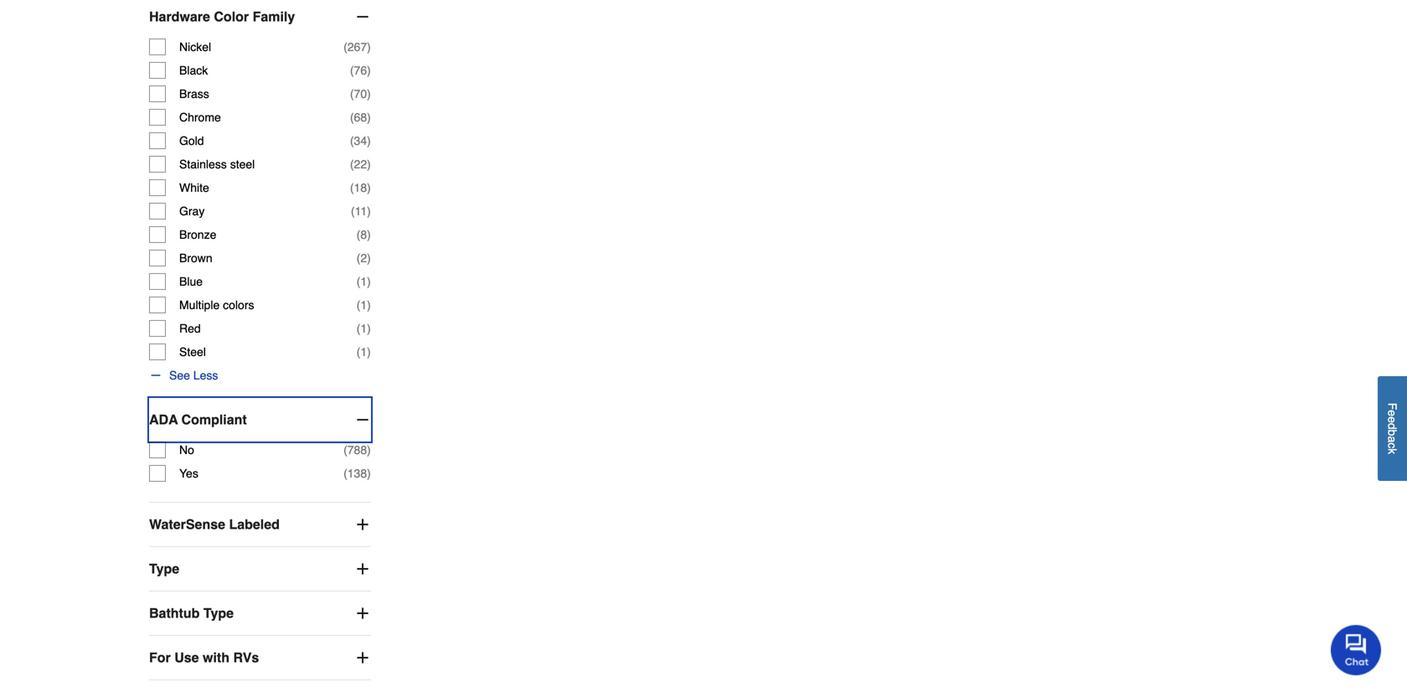 Task type: vqa. For each thing, say whether or not it's contained in the screenshot.
the 2
yes



Task type: locate. For each thing, give the bounding box(es) containing it.
1 vertical spatial plus image
[[354, 561, 371, 577]]

34
[[354, 134, 367, 148]]

4 1 from the top
[[361, 345, 367, 359]]

e up the b
[[1386, 416, 1400, 423]]

2 vertical spatial plus image
[[354, 605, 371, 622]]

) for chrome
[[367, 111, 371, 124]]

13 ) from the top
[[367, 322, 371, 335]]

( 1 )
[[357, 275, 371, 288], [357, 298, 371, 312], [357, 322, 371, 335], [357, 345, 371, 359]]

15 ) from the top
[[367, 443, 371, 457]]

color
[[214, 9, 249, 24]]

type up bathtub
[[149, 561, 179, 576]]

7 ) from the top
[[367, 181, 371, 194]]

0 vertical spatial type
[[149, 561, 179, 576]]

e
[[1386, 410, 1400, 417], [1386, 416, 1400, 423]]

1 plus image from the top
[[354, 516, 371, 533]]

minus image left see at the left
[[149, 369, 163, 382]]

1 vertical spatial minus image
[[354, 411, 371, 428]]

0 horizontal spatial type
[[149, 561, 179, 576]]

gold
[[179, 134, 204, 148]]

0 vertical spatial minus image
[[149, 369, 163, 382]]

ada compliant button
[[149, 398, 371, 442]]

chrome
[[179, 111, 221, 124]]

16 ) from the top
[[367, 467, 371, 480]]

2 ) from the top
[[367, 64, 371, 77]]

minus image
[[149, 369, 163, 382], [354, 411, 371, 428]]

11 ) from the top
[[367, 275, 371, 288]]

3 ) from the top
[[367, 87, 371, 101]]

( 267 )
[[344, 40, 371, 54]]

12 ) from the top
[[367, 298, 371, 312]]

3 ( 1 ) from the top
[[357, 322, 371, 335]]

5 ) from the top
[[367, 134, 371, 148]]

) for gray
[[367, 204, 371, 218]]

1 vertical spatial type
[[203, 605, 234, 621]]

138
[[348, 467, 367, 480]]

) for bronze
[[367, 228, 371, 241]]

stainless
[[179, 158, 227, 171]]

plus image inside watersense labeled button
[[354, 516, 371, 533]]

) for stainless steel
[[367, 158, 371, 171]]

( 34 )
[[350, 134, 371, 148]]

( for brown
[[357, 251, 361, 265]]

76
[[354, 64, 367, 77]]

brown
[[179, 251, 213, 265]]

bathtub type button
[[149, 592, 371, 635]]

( for blue
[[357, 275, 361, 288]]

) for gold
[[367, 134, 371, 148]]

10 ) from the top
[[367, 251, 371, 265]]

f e e d b a c k button
[[1378, 376, 1408, 481]]

) for no
[[367, 443, 371, 457]]

nickel
[[179, 40, 211, 54]]

f
[[1386, 403, 1400, 410]]

22
[[354, 158, 367, 171]]

3 1 from the top
[[361, 322, 367, 335]]

( for white
[[350, 181, 354, 194]]

f e e d b a c k
[[1386, 403, 1400, 454]]

white
[[179, 181, 209, 194]]

0 vertical spatial plus image
[[354, 516, 371, 533]]

hardware color family button
[[149, 0, 371, 39]]

type
[[149, 561, 179, 576], [203, 605, 234, 621]]

plus image inside type button
[[354, 561, 371, 577]]

4 ( 1 ) from the top
[[357, 345, 371, 359]]

3 plus image from the top
[[354, 605, 371, 622]]

14 ) from the top
[[367, 345, 371, 359]]

9 ) from the top
[[367, 228, 371, 241]]

) for nickel
[[367, 40, 371, 54]]

( for brass
[[350, 87, 354, 101]]

( 11 )
[[351, 204, 371, 218]]

minus image
[[354, 8, 371, 25]]

1
[[361, 275, 367, 288], [361, 298, 367, 312], [361, 322, 367, 335], [361, 345, 367, 359]]

( 138 )
[[344, 467, 371, 480]]

1 horizontal spatial type
[[203, 605, 234, 621]]

) for black
[[367, 64, 371, 77]]

colors
[[223, 298, 254, 312]]

for use with rvs button
[[149, 636, 371, 680]]

2 1 from the top
[[361, 298, 367, 312]]

1 for multiple colors
[[361, 298, 367, 312]]

a
[[1386, 436, 1400, 443]]

) for multiple colors
[[367, 298, 371, 312]]

( for stainless steel
[[350, 158, 354, 171]]

plus image
[[354, 516, 371, 533], [354, 561, 371, 577], [354, 605, 371, 622]]

( for no
[[344, 443, 348, 457]]

(
[[344, 40, 348, 54], [350, 64, 354, 77], [350, 87, 354, 101], [350, 111, 354, 124], [350, 134, 354, 148], [350, 158, 354, 171], [350, 181, 354, 194], [351, 204, 355, 218], [357, 228, 361, 241], [357, 251, 361, 265], [357, 275, 361, 288], [357, 298, 361, 312], [357, 322, 361, 335], [357, 345, 361, 359], [344, 443, 348, 457], [344, 467, 348, 480]]

steel
[[179, 345, 206, 359]]

2 ( 1 ) from the top
[[357, 298, 371, 312]]

( 1 ) for steel
[[357, 345, 371, 359]]

( for multiple colors
[[357, 298, 361, 312]]

watersense labeled button
[[149, 503, 371, 546]]

e up the d on the bottom of the page
[[1386, 410, 1400, 417]]

( for gray
[[351, 204, 355, 218]]

bathtub type
[[149, 605, 234, 621]]

multiple colors
[[179, 298, 254, 312]]

( for black
[[350, 64, 354, 77]]

)
[[367, 40, 371, 54], [367, 64, 371, 77], [367, 87, 371, 101], [367, 111, 371, 124], [367, 134, 371, 148], [367, 158, 371, 171], [367, 181, 371, 194], [367, 204, 371, 218], [367, 228, 371, 241], [367, 251, 371, 265], [367, 275, 371, 288], [367, 298, 371, 312], [367, 322, 371, 335], [367, 345, 371, 359], [367, 443, 371, 457], [367, 467, 371, 480]]

hardware
[[149, 9, 210, 24]]

see
[[169, 369, 190, 382]]

6 ) from the top
[[367, 158, 371, 171]]

minus image inside see less button
[[149, 369, 163, 382]]

( for red
[[357, 322, 361, 335]]

labeled
[[229, 517, 280, 532]]

( for steel
[[357, 345, 361, 359]]

plus image inside the bathtub type button
[[354, 605, 371, 622]]

8 ) from the top
[[367, 204, 371, 218]]

brass
[[179, 87, 209, 101]]

2 plus image from the top
[[354, 561, 371, 577]]

0 horizontal spatial minus image
[[149, 369, 163, 382]]

1 ) from the top
[[367, 40, 371, 54]]

d
[[1386, 423, 1400, 430]]

) for yes
[[367, 467, 371, 480]]

1 for steel
[[361, 345, 367, 359]]

( 76 )
[[350, 64, 371, 77]]

for
[[149, 650, 171, 665]]

1 e from the top
[[1386, 410, 1400, 417]]

1 ( 1 ) from the top
[[357, 275, 371, 288]]

1 1 from the top
[[361, 275, 367, 288]]

1 horizontal spatial minus image
[[354, 411, 371, 428]]

( for yes
[[344, 467, 348, 480]]

minus image up 788
[[354, 411, 371, 428]]

type right bathtub
[[203, 605, 234, 621]]

4 ) from the top
[[367, 111, 371, 124]]

less
[[193, 369, 218, 382]]

( for bronze
[[357, 228, 361, 241]]

( 2 )
[[357, 251, 371, 265]]

( 8 )
[[357, 228, 371, 241]]



Task type: describe. For each thing, give the bounding box(es) containing it.
blue
[[179, 275, 203, 288]]

hardware color family
[[149, 9, 295, 24]]

( 788 )
[[344, 443, 371, 457]]

1 for red
[[361, 322, 367, 335]]

2
[[361, 251, 367, 265]]

68
[[354, 111, 367, 124]]

type inside type button
[[149, 561, 179, 576]]

( for gold
[[350, 134, 354, 148]]

with
[[203, 650, 230, 665]]

70
[[354, 87, 367, 101]]

for use with rvs
[[149, 650, 259, 665]]

type inside the bathtub type button
[[203, 605, 234, 621]]

2 e from the top
[[1386, 416, 1400, 423]]

gray
[[179, 204, 205, 218]]

stainless steel
[[179, 158, 255, 171]]

red
[[179, 322, 201, 335]]

( for nickel
[[344, 40, 348, 54]]

( 70 )
[[350, 87, 371, 101]]

steel
[[230, 158, 255, 171]]

788
[[348, 443, 367, 457]]

watersense labeled
[[149, 517, 280, 532]]

) for white
[[367, 181, 371, 194]]

yes
[[179, 467, 198, 480]]

see less
[[169, 369, 218, 382]]

multiple
[[179, 298, 220, 312]]

bathtub
[[149, 605, 200, 621]]

) for brown
[[367, 251, 371, 265]]

( 1 ) for blue
[[357, 275, 371, 288]]

( for chrome
[[350, 111, 354, 124]]

( 1 ) for red
[[357, 322, 371, 335]]

18
[[354, 181, 367, 194]]

11
[[355, 204, 367, 218]]

compliant
[[181, 412, 247, 427]]

k
[[1386, 448, 1400, 454]]

ada
[[149, 412, 178, 427]]

type button
[[149, 547, 371, 591]]

no
[[179, 443, 194, 457]]

plus image
[[354, 649, 371, 666]]

family
[[253, 9, 295, 24]]

( 68 )
[[350, 111, 371, 124]]

1 for blue
[[361, 275, 367, 288]]

( 1 ) for multiple colors
[[357, 298, 371, 312]]

watersense
[[149, 517, 225, 532]]

267
[[348, 40, 367, 54]]

minus image inside ada compliant button
[[354, 411, 371, 428]]

( 22 )
[[350, 158, 371, 171]]

) for red
[[367, 322, 371, 335]]

) for steel
[[367, 345, 371, 359]]

8
[[361, 228, 367, 241]]

see less button
[[149, 367, 218, 384]]

) for brass
[[367, 87, 371, 101]]

plus image for labeled
[[354, 516, 371, 533]]

rvs
[[233, 650, 259, 665]]

chat invite button image
[[1331, 624, 1382, 675]]

( 18 )
[[350, 181, 371, 194]]

b
[[1386, 430, 1400, 436]]

ada compliant
[[149, 412, 247, 427]]

) for blue
[[367, 275, 371, 288]]

c
[[1386, 443, 1400, 448]]

plus image for type
[[354, 605, 371, 622]]

bronze
[[179, 228, 216, 241]]

use
[[174, 650, 199, 665]]

black
[[179, 64, 208, 77]]



